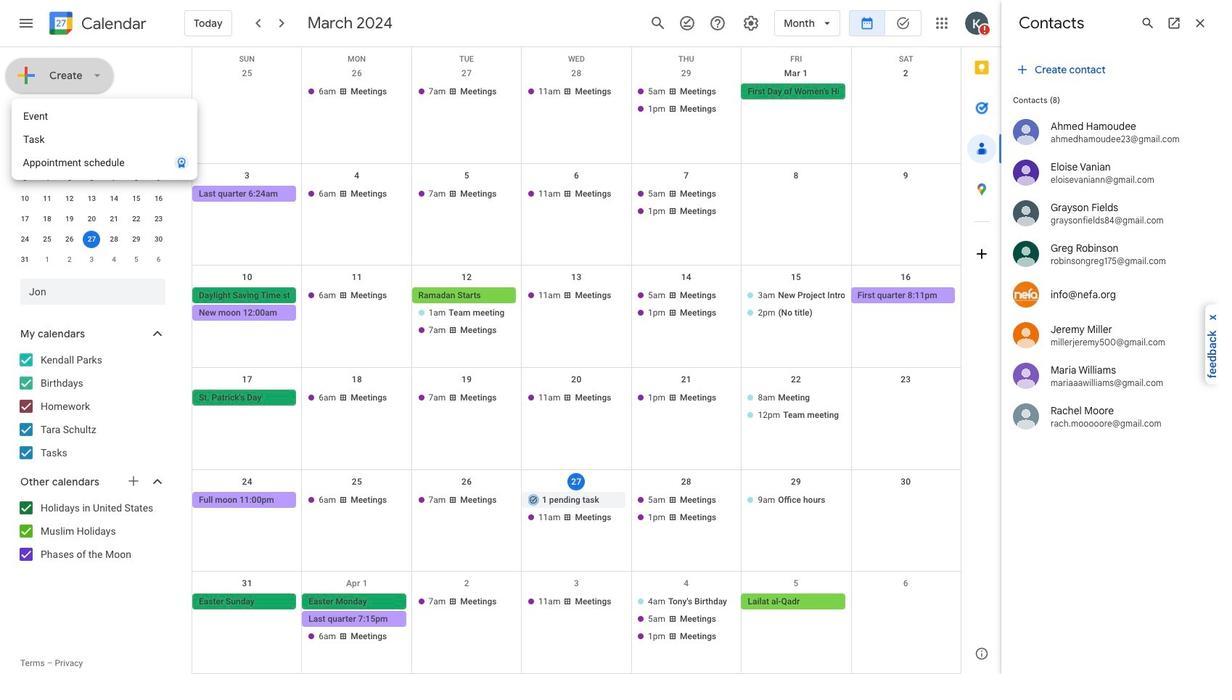 Task type: vqa. For each thing, say whether or not it's contained in the screenshot.
26 element
yes



Task type: describe. For each thing, give the bounding box(es) containing it.
3 element
[[16, 170, 34, 187]]

settings menu image
[[742, 15, 760, 32]]

main drawer image
[[17, 15, 35, 32]]

calendar element
[[46, 9, 146, 41]]

22 element
[[128, 210, 145, 228]]

24 element
[[16, 231, 34, 248]]

Search for people text field
[[29, 279, 157, 305]]

11 element
[[38, 190, 56, 208]]

14 element
[[105, 190, 123, 208]]

april 3 element
[[83, 251, 100, 268]]

other calendars list
[[3, 496, 180, 566]]

8 element
[[128, 170, 145, 187]]

my calendars list
[[3, 348, 180, 464]]

13 element
[[83, 190, 100, 208]]

heading inside the calendar element
[[78, 15, 146, 32]]

21 element
[[105, 210, 123, 228]]

18 element
[[38, 210, 56, 228]]

6 element
[[83, 170, 100, 187]]

add other calendars image
[[126, 474, 141, 488]]

april 2 element
[[61, 251, 78, 268]]

26 element
[[61, 231, 78, 248]]

23 element
[[150, 210, 167, 228]]

april 1 element
[[38, 251, 56, 268]]

27, today element
[[83, 231, 100, 248]]

19 element
[[61, 210, 78, 228]]

february 25 element
[[16, 149, 34, 167]]

april 4 element
[[105, 251, 123, 268]]

march 2024 grid
[[14, 128, 170, 270]]

12 element
[[61, 190, 78, 208]]

29 element
[[128, 231, 145, 248]]

february 28 element
[[83, 149, 100, 167]]



Task type: locate. For each thing, give the bounding box(es) containing it.
grid
[[192, 47, 961, 674]]

7 element
[[105, 170, 123, 187]]

15 element
[[128, 190, 145, 208]]

5 element
[[61, 170, 78, 187]]

9 element
[[150, 170, 167, 187]]

april 5 element
[[128, 251, 145, 268]]

tab list inside "side panel" section
[[961, 47, 1002, 633]]

april 6 element
[[150, 251, 167, 268]]

25 element
[[38, 231, 56, 248]]

row
[[192, 47, 961, 64], [192, 62, 961, 164], [14, 128, 170, 148], [14, 148, 170, 168], [192, 164, 961, 266], [14, 168, 170, 189], [14, 189, 170, 209], [14, 209, 170, 229], [14, 229, 170, 250], [14, 250, 170, 270], [192, 266, 961, 368], [192, 368, 961, 470], [192, 470, 961, 572], [192, 572, 961, 674]]

february 29 element
[[105, 149, 123, 167]]

31 element
[[16, 251, 34, 268]]

10 element
[[16, 190, 34, 208]]

heading
[[78, 15, 146, 32]]

None search field
[[0, 273, 180, 305]]

row group
[[14, 148, 170, 270]]

28 element
[[105, 231, 123, 248]]

30 element
[[150, 231, 167, 248]]

february 27 element
[[61, 149, 78, 167]]

february 26 element
[[38, 149, 56, 167]]

4 element
[[38, 170, 56, 187]]

20 element
[[83, 210, 100, 228]]

17 element
[[16, 210, 34, 228]]

tab list
[[961, 47, 1002, 633]]

cell
[[192, 83, 302, 118], [631, 83, 741, 118], [125, 148, 147, 168], [631, 186, 741, 220], [741, 186, 851, 220], [81, 229, 103, 250], [192, 288, 302, 340], [412, 288, 522, 340], [631, 288, 741, 340], [741, 288, 851, 340], [741, 390, 851, 424], [522, 492, 631, 527], [631, 492, 741, 527], [302, 594, 412, 646], [631, 594, 741, 646]]

16 element
[[150, 190, 167, 208]]

side panel section
[[961, 47, 1002, 674]]



